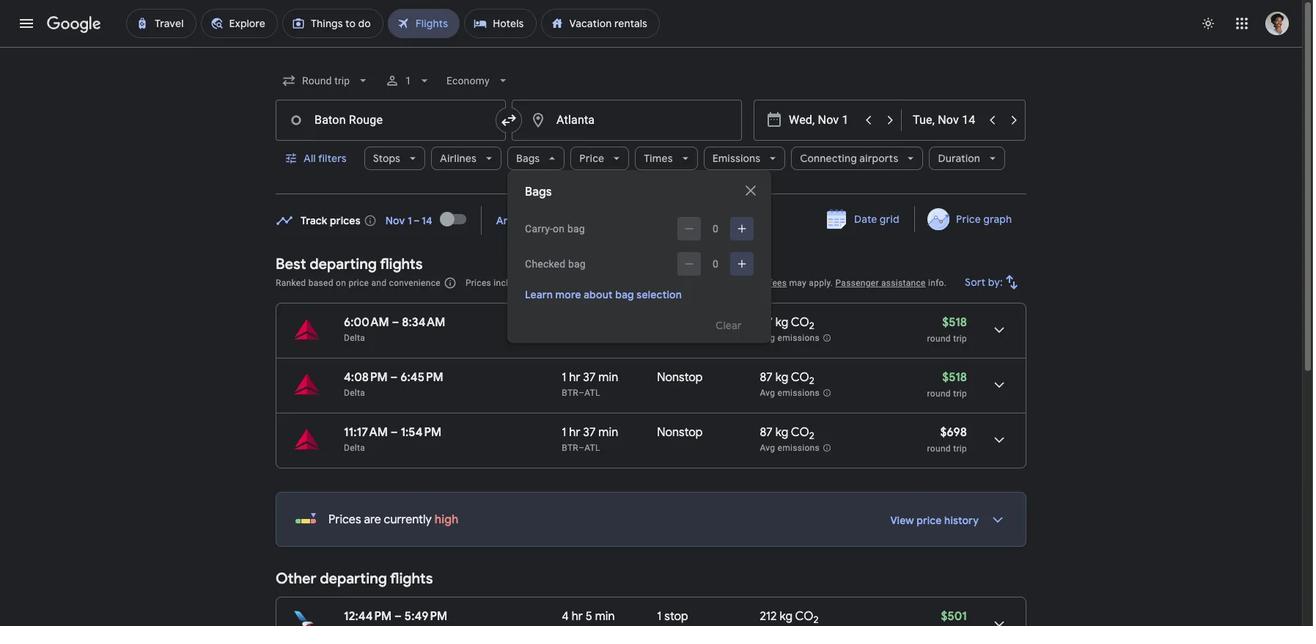 Task type: vqa. For each thing, say whether or not it's contained in the screenshot.
Airways,
no



Task type: locate. For each thing, give the bounding box(es) containing it.
nov 1 – 14
[[386, 214, 433, 227]]

total duration 1 hr 37 min. element for 6:45 pm
[[562, 370, 657, 387]]

2 nonstop from the top
[[657, 425, 703, 440]]

total duration 1 hr 37 min. element
[[562, 370, 657, 387], [562, 425, 657, 442]]

1 horizontal spatial on
[[553, 223, 565, 235]]

departing up 12:44 pm
[[320, 570, 387, 588]]

1 vertical spatial total duration 1 hr 37 min. element
[[562, 425, 657, 442]]

3 emissions from the top
[[778, 443, 820, 453]]

leaves baton rouge metropolitan airport at 12:44 pm on wednesday, november 1 and arrives at hartsfield-jackson atlanta international airport at 5:49 pm on wednesday, november 1. element
[[344, 609, 448, 624]]

3 trip from the top
[[954, 444, 967, 454]]

$518 round trip up "698 us dollars" text field
[[927, 370, 967, 399]]

assistance
[[882, 278, 926, 288]]

trip for 1:54 pm
[[954, 444, 967, 454]]

on
[[553, 223, 565, 235], [336, 278, 346, 288]]

0 vertical spatial flights
[[380, 255, 423, 274]]

1 vertical spatial nonstop flight. element
[[657, 425, 703, 442]]

avg for 8:34 am
[[760, 333, 775, 343]]

2 vertical spatial avg
[[760, 443, 775, 453]]

0 horizontal spatial and
[[371, 278, 387, 288]]

– inside 11:17 am – 1:54 pm delta
[[391, 425, 398, 440]]

nonstop for 6:45 pm
[[657, 370, 703, 385]]

–
[[392, 315, 399, 330], [579, 333, 585, 343], [391, 370, 398, 385], [579, 388, 585, 398], [391, 425, 398, 440], [579, 443, 585, 453], [395, 609, 402, 624]]

charges
[[699, 278, 732, 288]]

$698 round trip
[[927, 425, 967, 454]]

convenience
[[389, 278, 441, 288]]

2 emissions from the top
[[778, 388, 820, 398]]

1 vertical spatial trip
[[954, 389, 967, 399]]

learn more about ranking image
[[444, 276, 457, 290]]

0 vertical spatial 1 hr 37 min btr – atl
[[562, 370, 618, 398]]

departing for best
[[310, 255, 377, 274]]

history
[[945, 514, 979, 527]]

bags up dates
[[525, 185, 552, 199]]

3 atl from the top
[[585, 443, 601, 453]]

37 for 6:45 pm
[[583, 370, 596, 385]]

1 delta from the top
[[344, 333, 365, 343]]

3 delta from the top
[[344, 443, 365, 453]]

loading results progress bar
[[0, 47, 1303, 50]]

1 87 from the top
[[760, 315, 773, 330]]

1 trip from the top
[[954, 334, 967, 344]]

None search field
[[276, 63, 1027, 343]]

1 nonstop flight. element from the top
[[657, 370, 703, 387]]

$518 round trip
[[927, 315, 967, 344], [927, 370, 967, 399]]

2 vertical spatial emissions
[[778, 443, 820, 453]]

2 87 kg co 2 from the top
[[760, 370, 815, 387]]

1 1 hr 37 min btr – atl from the top
[[562, 370, 618, 398]]

2 round from the top
[[927, 389, 951, 399]]

$518 left flight details. leaves baton rouge metropolitan airport at 4:08 pm on wednesday, november 1 and arrives at hartsfield-jackson atlanta international airport at 6:45 pm on wednesday, november 1. image
[[943, 370, 967, 385]]

bags
[[516, 152, 540, 165], [525, 185, 552, 199]]

Return text field
[[913, 100, 981, 140]]

1 emissions from the top
[[778, 333, 820, 343]]

0 vertical spatial $518 round trip
[[927, 315, 967, 344]]

0 vertical spatial hr
[[569, 370, 581, 385]]

212
[[760, 609, 777, 624]]

– inside 4:08 pm – 6:45 pm delta
[[391, 370, 398, 385]]

1 – 14
[[408, 214, 433, 227]]

1 vertical spatial emissions
[[778, 388, 820, 398]]

3 avg emissions from the top
[[760, 443, 820, 453]]

flights up "convenience" at top left
[[380, 255, 423, 274]]

0 vertical spatial 87 kg co 2
[[760, 315, 815, 332]]

$518 round trip for 6:45 pm
[[927, 370, 967, 399]]

2 2 from the top
[[810, 375, 815, 387]]

trip inside $698 round trip
[[954, 444, 967, 454]]

0 vertical spatial nonstop flight. element
[[657, 370, 703, 387]]

min
[[599, 370, 618, 385], [599, 425, 618, 440], [595, 609, 615, 624]]

2 nonstop flight. element from the top
[[657, 425, 703, 442]]

leaves baton rouge metropolitan airport at 6:00 am on wednesday, november 1 and arrives at hartsfield-jackson atlanta international airport at 8:34 am on wednesday, november 1. element
[[344, 315, 446, 330]]

2 1 hr 37 min btr – atl from the top
[[562, 425, 618, 453]]

1 btr from the top
[[562, 333, 579, 343]]

2 btr from the top
[[562, 388, 579, 398]]

$501
[[941, 609, 967, 624]]

checked
[[525, 258, 566, 270]]

1 87 kg co 2 from the top
[[760, 315, 815, 332]]

3 btr from the top
[[562, 443, 579, 453]]

ranked
[[276, 278, 306, 288]]

round down "698 us dollars" text field
[[927, 444, 951, 454]]

2 vertical spatial atl
[[585, 443, 601, 453]]

3 2 from the top
[[810, 430, 815, 442]]

times
[[644, 152, 673, 165]]

1 nonstop from the top
[[657, 370, 703, 385]]

– for 6:45 pm
[[391, 370, 398, 385]]

1 round from the top
[[927, 334, 951, 344]]

1 vertical spatial 87 kg co 2
[[760, 370, 815, 387]]

$518
[[943, 315, 967, 330], [943, 370, 967, 385]]

2
[[810, 320, 815, 332], [810, 375, 815, 387], [810, 430, 815, 442]]

1 0 from the top
[[713, 223, 719, 235]]

avg emissions for 1:54 pm
[[760, 443, 820, 453]]

3 avg from the top
[[760, 443, 775, 453]]

and down best departing flights
[[371, 278, 387, 288]]

1 vertical spatial $518 round trip
[[927, 370, 967, 399]]

0 vertical spatial departing
[[310, 255, 377, 274]]

0 horizontal spatial price
[[580, 152, 605, 165]]

2 atl from the top
[[585, 388, 601, 398]]

1 stop flight. element
[[657, 609, 689, 626]]

1 vertical spatial 37
[[583, 425, 596, 440]]

0 vertical spatial 87
[[760, 315, 773, 330]]

2 vertical spatial round
[[927, 444, 951, 454]]

times button
[[635, 141, 698, 176]]

0 vertical spatial on
[[553, 223, 565, 235]]

avg emissions for 6:45 pm
[[760, 388, 820, 398]]

kg
[[776, 315, 789, 330], [776, 370, 789, 385], [776, 425, 789, 440], [780, 609, 793, 624]]

flights
[[380, 255, 423, 274], [390, 570, 433, 588]]

nonstop
[[657, 370, 703, 385], [657, 425, 703, 440]]

0 vertical spatial bags
[[516, 152, 540, 165]]

2 vertical spatial 87
[[760, 425, 773, 440]]

Arrival time: 6:45 PM. text field
[[401, 370, 444, 385]]

learn more about tracked prices image
[[364, 214, 377, 227]]

date
[[855, 213, 878, 226]]

round down 518 us dollars text field
[[927, 334, 951, 344]]

87 for 6:45 pm
[[760, 370, 773, 385]]

delta inside 6:00 am – 8:34 am delta
[[344, 333, 365, 343]]

37 for 1:54 pm
[[583, 425, 596, 440]]

1 $518 from the top
[[943, 315, 967, 330]]

delta inside 11:17 am – 1:54 pm delta
[[344, 443, 365, 453]]

2 vertical spatial trip
[[954, 444, 967, 454]]

1 vertical spatial 87
[[760, 370, 773, 385]]

Departure time: 11:17 AM. text field
[[344, 425, 388, 440]]

1 vertical spatial prices
[[329, 513, 361, 527]]

87 kg co 2 for 1:54 pm
[[760, 425, 815, 442]]

price
[[349, 278, 369, 288], [917, 514, 942, 527]]

round for 1:54 pm
[[927, 444, 951, 454]]

4:08 pm – 6:45 pm delta
[[344, 370, 444, 398]]

1 horizontal spatial price
[[917, 514, 942, 527]]

1 vertical spatial atl
[[585, 388, 601, 398]]

– inside 6:00 am – 8:34 am delta
[[392, 315, 399, 330]]

Arrival time: 1:54 PM. text field
[[401, 425, 442, 440]]

0 for checked bag
[[713, 258, 719, 270]]

main content containing best departing flights
[[276, 201, 1027, 626]]

3 87 from the top
[[760, 425, 773, 440]]

price inside price popup button
[[580, 152, 605, 165]]

1 atl from the top
[[585, 333, 601, 343]]

1 vertical spatial $518
[[943, 370, 967, 385]]

Departure time: 6:00 AM. text field
[[344, 315, 389, 330]]

0 vertical spatial avg
[[760, 333, 775, 343]]

1 vertical spatial departing
[[320, 570, 387, 588]]

2 trip from the top
[[954, 389, 967, 399]]

trip down 518 us dollars text box
[[954, 389, 967, 399]]

avg emissions for 8:34 am
[[760, 333, 820, 343]]

delta down departure time: 4:08 pm. text box
[[344, 388, 365, 398]]

1 vertical spatial nonstop
[[657, 425, 703, 440]]

2 87 from the top
[[760, 370, 773, 385]]

1 hr 37 min btr – atl for 1:54 pm
[[562, 425, 618, 453]]

1 vertical spatial min
[[599, 425, 618, 440]]

37
[[583, 370, 596, 385], [583, 425, 596, 440]]

0 vertical spatial delta
[[344, 333, 365, 343]]

round inside $698 round trip
[[927, 444, 951, 454]]

delta
[[344, 333, 365, 343], [344, 388, 365, 398], [344, 443, 365, 453]]

1 horizontal spatial and
[[734, 278, 749, 288]]

Departure text field
[[789, 100, 857, 140]]

flights up 5:49 pm text box
[[390, 570, 433, 588]]

0 vertical spatial trip
[[954, 334, 967, 344]]

nonstop flight. element
[[657, 370, 703, 387], [657, 425, 703, 442]]

0 vertical spatial emissions
[[778, 333, 820, 343]]

avg emissions
[[760, 333, 820, 343], [760, 388, 820, 398], [760, 443, 820, 453]]

and
[[371, 278, 387, 288], [734, 278, 749, 288]]

0 horizontal spatial fees
[[594, 278, 612, 288]]

btr
[[562, 333, 579, 343], [562, 388, 579, 398], [562, 443, 579, 453]]

emissions
[[778, 333, 820, 343], [778, 388, 820, 398], [778, 443, 820, 453]]

price
[[580, 152, 605, 165], [956, 213, 981, 226]]

bag
[[568, 223, 585, 235], [568, 258, 586, 270], [752, 278, 767, 288], [616, 288, 634, 301]]

delta inside 4:08 pm – 6:45 pm delta
[[344, 388, 365, 398]]

0 horizontal spatial prices
[[329, 513, 361, 527]]

checked bag
[[525, 258, 586, 270]]

1 avg from the top
[[760, 333, 775, 343]]

emissions for 1:54 pm
[[778, 443, 820, 453]]

1 vertical spatial 1 hr 37 min btr – atl
[[562, 425, 618, 453]]

1 $518 round trip from the top
[[927, 315, 967, 344]]

None text field
[[512, 100, 742, 141]]

1 vertical spatial flights
[[390, 570, 433, 588]]

nonstop for 1:54 pm
[[657, 425, 703, 440]]

0 vertical spatial prices
[[466, 278, 491, 288]]

87 for 8:34 am
[[760, 315, 773, 330]]

1 vertical spatial round
[[927, 389, 951, 399]]

3 87 kg co 2 from the top
[[760, 425, 815, 442]]

1 vertical spatial hr
[[569, 425, 581, 440]]

price right view
[[917, 514, 942, 527]]

emissions for 6:45 pm
[[778, 388, 820, 398]]

0 vertical spatial 0
[[713, 223, 719, 235]]

0 vertical spatial round
[[927, 334, 951, 344]]

about
[[584, 288, 613, 301]]

2 vertical spatial delta
[[344, 443, 365, 453]]

Arrival time: 8:34 AM. text field
[[402, 315, 446, 330]]

5
[[586, 609, 592, 624]]

bags down swap origin and destination. icon
[[516, 152, 540, 165]]

fees left may
[[769, 278, 787, 288]]

1 vertical spatial delta
[[344, 388, 365, 398]]

$518 for 8:34 am
[[943, 315, 967, 330]]

0 vertical spatial avg emissions
[[760, 333, 820, 343]]

$518 for 6:45 pm
[[943, 370, 967, 385]]

0 vertical spatial $518
[[943, 315, 967, 330]]

prices left are
[[329, 513, 361, 527]]

0 horizontal spatial price
[[349, 278, 369, 288]]

1 avg emissions from the top
[[760, 333, 820, 343]]

filters
[[318, 152, 347, 165]]

698 US dollars text field
[[941, 425, 967, 440]]

1 vertical spatial avg emissions
[[760, 388, 820, 398]]

2 0 from the top
[[713, 258, 719, 270]]

1 vertical spatial btr
[[562, 388, 579, 398]]

atl
[[585, 333, 601, 343], [585, 388, 601, 398], [585, 443, 601, 453]]

1 horizontal spatial fees
[[769, 278, 787, 288]]

1
[[406, 75, 412, 87], [629, 278, 634, 288], [562, 370, 567, 385], [562, 425, 567, 440], [657, 609, 662, 624]]

round for 8:34 am
[[927, 334, 951, 344]]

price left graph
[[956, 213, 981, 226]]

2 37 from the top
[[583, 425, 596, 440]]

2 delta from the top
[[344, 388, 365, 398]]

2 $518 from the top
[[943, 370, 967, 385]]

price inside price graph button
[[956, 213, 981, 226]]

avg for 6:45 pm
[[760, 388, 775, 398]]

bag left may
[[752, 278, 767, 288]]

none search field containing bags
[[276, 63, 1027, 343]]

price graph
[[956, 213, 1012, 226]]

atl for 1:54 pm
[[585, 443, 601, 453]]

0 vertical spatial nonstop
[[657, 370, 703, 385]]

$518 round trip up 518 us dollars text box
[[927, 315, 967, 344]]

fees
[[594, 278, 612, 288], [769, 278, 787, 288]]

1 vertical spatial on
[[336, 278, 346, 288]]

0 vertical spatial btr
[[562, 333, 579, 343]]

2 vertical spatial avg emissions
[[760, 443, 820, 453]]

connecting
[[800, 152, 857, 165]]

sort by:
[[965, 276, 1003, 289]]

Departure time: 12:44 PM. text field
[[344, 609, 392, 624]]

2 vertical spatial min
[[595, 609, 615, 624]]

0 vertical spatial total duration 1 hr 37 min. element
[[562, 370, 657, 387]]

delta down 6:00 am
[[344, 333, 365, 343]]

None text field
[[276, 100, 506, 141]]

3 round from the top
[[927, 444, 951, 454]]

8:34 am
[[402, 315, 446, 330]]

0 vertical spatial 37
[[583, 370, 596, 385]]

2 for 6:45 pm
[[810, 375, 815, 387]]

fees right +
[[594, 278, 612, 288]]

0 vertical spatial atl
[[585, 333, 601, 343]]

duration button
[[930, 141, 1006, 176]]

2 avg emissions from the top
[[760, 388, 820, 398]]

prices right the learn more about ranking image
[[466, 278, 491, 288]]

1 horizontal spatial prices
[[466, 278, 491, 288]]

trip down 518 us dollars text field
[[954, 334, 967, 344]]

flight details. leaves baton rouge metropolitan airport at 6:00 am on wednesday, november 1 and arrives at hartsfield-jackson atlanta international airport at 8:34 am on wednesday, november 1. image
[[982, 312, 1017, 348]]

departing
[[310, 255, 377, 274], [320, 570, 387, 588]]

price right bags popup button
[[580, 152, 605, 165]]

0 vertical spatial 2
[[810, 320, 815, 332]]

prices for prices include required taxes + fees for 1 adult. optional charges and bag fees may apply. passenger assistance
[[466, 278, 491, 288]]

0 horizontal spatial on
[[336, 278, 346, 288]]

and right charges
[[734, 278, 749, 288]]

all filters
[[304, 152, 347, 165]]

2 vertical spatial 2
[[810, 430, 815, 442]]

main content
[[276, 201, 1027, 626]]

1 hr 37 min btr – atl
[[562, 370, 618, 398], [562, 425, 618, 453]]

0 vertical spatial price
[[580, 152, 605, 165]]

stops button
[[364, 141, 425, 176]]

1 vertical spatial price
[[956, 213, 981, 226]]

sort by: button
[[959, 265, 1027, 300]]

co
[[791, 315, 810, 330], [791, 370, 810, 385], [791, 425, 810, 440], [795, 609, 814, 624]]

1 vertical spatial avg
[[760, 388, 775, 398]]

on right dates
[[553, 223, 565, 235]]

round down 518 us dollars text box
[[927, 389, 951, 399]]

2 for 1:54 pm
[[810, 430, 815, 442]]

Arrival time: 5:49 PM. text field
[[405, 609, 448, 624]]

total duration 1 hr 37 min. element for 1:54 pm
[[562, 425, 657, 442]]

delta down 11:17 am
[[344, 443, 365, 453]]

1 horizontal spatial price
[[956, 213, 981, 226]]

btr for 6:45 pm
[[562, 388, 579, 398]]

passenger assistance button
[[836, 278, 926, 288]]

trip down "698 us dollars" text field
[[954, 444, 967, 454]]

2 avg from the top
[[760, 388, 775, 398]]

2 vertical spatial 87 kg co 2
[[760, 425, 815, 442]]

on right based
[[336, 278, 346, 288]]

all
[[304, 152, 316, 165]]

ranked based on price and convenience
[[276, 278, 441, 288]]

None field
[[276, 67, 376, 94], [441, 67, 516, 94], [276, 67, 376, 94], [441, 67, 516, 94]]

1 total duration 1 hr 37 min. element from the top
[[562, 370, 657, 387]]

87 kg co 2
[[760, 315, 815, 332], [760, 370, 815, 387], [760, 425, 815, 442]]

$698
[[941, 425, 967, 440]]

0 vertical spatial min
[[599, 370, 618, 385]]

btr for 1:54 pm
[[562, 443, 579, 453]]

1 inside "popup button"
[[406, 75, 412, 87]]

1 2 from the top
[[810, 320, 815, 332]]

0 for carry-on bag
[[713, 223, 719, 235]]

nonstop flight. element for 6:45 pm
[[657, 370, 703, 387]]

bag up taxes
[[568, 258, 586, 270]]

price down best departing flights
[[349, 278, 369, 288]]

1 37 from the top
[[583, 370, 596, 385]]

price for price
[[580, 152, 605, 165]]

carry-
[[525, 223, 553, 235]]

0
[[713, 223, 719, 235], [713, 258, 719, 270]]

$518 left flight details. leaves baton rouge metropolitan airport at 6:00 am on wednesday, november 1 and arrives at hartsfield-jackson atlanta international airport at 8:34 am on wednesday, november 1. image in the right of the page
[[943, 315, 967, 330]]

include
[[494, 278, 524, 288]]

1 vertical spatial 0
[[713, 258, 719, 270]]

leaves baton rouge metropolitan airport at 11:17 am on wednesday, november 1 and arrives at hartsfield-jackson atlanta international airport at 1:54 pm on wednesday, november 1. element
[[344, 425, 442, 440]]

2 vertical spatial btr
[[562, 443, 579, 453]]

1 vertical spatial 2
[[810, 375, 815, 387]]

2 $518 round trip from the top
[[927, 370, 967, 399]]

2 fees from the left
[[769, 278, 787, 288]]

hr
[[569, 370, 581, 385], [569, 425, 581, 440], [572, 609, 583, 624]]

emissions
[[713, 152, 761, 165]]

round
[[927, 334, 951, 344], [927, 389, 951, 399], [927, 444, 951, 454]]

2 total duration 1 hr 37 min. element from the top
[[562, 425, 657, 442]]

87 for 1:54 pm
[[760, 425, 773, 440]]

departing up ranked based on price and convenience
[[310, 255, 377, 274]]

track prices
[[301, 214, 361, 227]]



Task type: describe. For each thing, give the bounding box(es) containing it.
adult.
[[636, 278, 659, 288]]

co for 6:45 pm
[[791, 370, 810, 385]]

flights for other departing flights
[[390, 570, 433, 588]]

flight details. leaves baton rouge metropolitan airport at 12:44 pm on wednesday, november 1 and arrives at hartsfield-jackson atlanta international airport at 5:49 pm on wednesday, november 1. image
[[982, 607, 1017, 626]]

trip for 8:34 am
[[954, 334, 967, 344]]

delta for 4:08 pm
[[344, 388, 365, 398]]

518 US dollars text field
[[943, 315, 967, 330]]

nonstop flight. element for 1:54 pm
[[657, 425, 703, 442]]

prices for prices are currently high
[[329, 513, 361, 527]]

– for 8:34 am
[[392, 315, 399, 330]]

based
[[309, 278, 334, 288]]

1 hr 37 min btr – atl for 6:45 pm
[[562, 370, 618, 398]]

atl for 6:45 pm
[[585, 388, 601, 398]]

trip for 6:45 pm
[[954, 389, 967, 399]]

price for price graph
[[956, 213, 981, 226]]

6:45 pm
[[401, 370, 444, 385]]

leaves baton rouge metropolitan airport at 4:08 pm on wednesday, november 1 and arrives at hartsfield-jackson atlanta international airport at 6:45 pm on wednesday, november 1. element
[[344, 370, 444, 385]]

connecting airports button
[[791, 141, 924, 176]]

12:44 pm
[[344, 609, 392, 624]]

nov
[[386, 214, 405, 227]]

1 vertical spatial price
[[917, 514, 942, 527]]

other
[[276, 570, 317, 588]]

date grid button
[[816, 206, 911, 232]]

kg for 1:54 pm
[[776, 425, 789, 440]]

grid
[[880, 213, 900, 226]]

other departing flights
[[276, 570, 433, 588]]

main menu image
[[18, 15, 35, 32]]

high
[[435, 513, 459, 527]]

co for 1:54 pm
[[791, 425, 810, 440]]

co for 8:34 am
[[791, 315, 810, 330]]

passenger
[[836, 278, 879, 288]]

prices are currently high
[[329, 513, 459, 527]]

airlines button
[[431, 141, 502, 176]]

find the best price region
[[276, 201, 1027, 244]]

are
[[364, 513, 381, 527]]

price graph button
[[918, 206, 1024, 232]]

212 kg co
[[760, 609, 814, 624]]

1 and from the left
[[371, 278, 387, 288]]

view
[[891, 514, 914, 527]]

connecting airports
[[800, 152, 899, 165]]

min for 6:45 pm
[[599, 370, 618, 385]]

by:
[[989, 276, 1003, 289]]

departing for other
[[320, 570, 387, 588]]

best
[[276, 255, 306, 274]]

view price history
[[891, 514, 979, 527]]

1 stop
[[657, 609, 689, 624]]

5:49 pm
[[405, 609, 448, 624]]

hr for 1:54 pm
[[569, 425, 581, 440]]

prices
[[330, 214, 361, 227]]

price button
[[571, 141, 629, 176]]

learn more about bag selection link
[[525, 288, 682, 301]]

taxes
[[562, 278, 584, 288]]

apply.
[[809, 278, 833, 288]]

more
[[556, 288, 581, 301]]

1 fees from the left
[[594, 278, 612, 288]]

sort
[[965, 276, 986, 289]]

hr for 6:45 pm
[[569, 370, 581, 385]]

– for 1:54 pm
[[391, 425, 398, 440]]

round for 6:45 pm
[[927, 389, 951, 399]]

87 kg co 2 for 8:34 am
[[760, 315, 815, 332]]

$518 round trip for 8:34 am
[[927, 315, 967, 344]]

best departing flights
[[276, 255, 423, 274]]

– for atl
[[579, 333, 585, 343]]

stop
[[665, 609, 689, 624]]

graph
[[984, 213, 1012, 226]]

12:44 pm – 5:49 pm
[[344, 609, 448, 624]]

1:54 pm
[[401, 425, 442, 440]]

swap origin and destination. image
[[500, 111, 518, 129]]

6:00 am – 8:34 am delta
[[344, 315, 446, 343]]

501 US dollars text field
[[941, 609, 967, 624]]

4 hr 5 min
[[562, 609, 615, 624]]

optional
[[662, 278, 696, 288]]

learn
[[525, 288, 553, 301]]

any
[[496, 214, 516, 227]]

4:08 pm
[[344, 370, 388, 385]]

Departure time: 4:08 PM. text field
[[344, 370, 388, 385]]

1 button
[[379, 63, 438, 98]]

518 US dollars text field
[[943, 370, 967, 385]]

flight details. leaves baton rouge metropolitan airport at 11:17 am on wednesday, november 1 and arrives at hartsfield-jackson atlanta international airport at 1:54 pm on wednesday, november 1. image
[[982, 422, 1017, 458]]

selection
[[637, 288, 682, 301]]

learn more about bag selection
[[525, 288, 682, 301]]

airports
[[860, 152, 899, 165]]

bag left adult.
[[616, 288, 634, 301]]

+
[[587, 278, 592, 288]]

87 kg co 2 for 6:45 pm
[[760, 370, 815, 387]]

1 vertical spatial bags
[[525, 185, 552, 199]]

btr – atl
[[562, 333, 601, 343]]

flights for best departing flights
[[380, 255, 423, 274]]

bag right carry-
[[568, 223, 585, 235]]

bags inside popup button
[[516, 152, 540, 165]]

min for 1:54 pm
[[599, 425, 618, 440]]

track
[[301, 214, 327, 227]]

stops
[[373, 152, 401, 165]]

delta for 11:17 am
[[344, 443, 365, 453]]

change appearance image
[[1191, 6, 1226, 41]]

2 and from the left
[[734, 278, 749, 288]]

2 vertical spatial hr
[[572, 609, 583, 624]]

may
[[790, 278, 807, 288]]

total duration 4 hr 5 min. element
[[562, 609, 657, 626]]

avg for 1:54 pm
[[760, 443, 775, 453]]

currently
[[384, 513, 432, 527]]

bags button
[[508, 141, 565, 176]]

any dates
[[496, 214, 546, 227]]

flight details. leaves baton rouge metropolitan airport at 4:08 pm on wednesday, november 1 and arrives at hartsfield-jackson atlanta international airport at 6:45 pm on wednesday, november 1. image
[[982, 367, 1017, 403]]

4
[[562, 609, 569, 624]]

emissions button
[[704, 141, 786, 176]]

2 for 8:34 am
[[810, 320, 815, 332]]

kg for 8:34 am
[[776, 315, 789, 330]]

0 vertical spatial price
[[349, 278, 369, 288]]

bag fees button
[[752, 278, 787, 288]]

delta for 6:00 am
[[344, 333, 365, 343]]

close dialog image
[[742, 182, 760, 199]]

11:17 am – 1:54 pm delta
[[344, 425, 442, 453]]

view price history image
[[981, 502, 1016, 538]]

6:00 am
[[344, 315, 389, 330]]

prices include required taxes + fees for 1 adult. optional charges and bag fees may apply. passenger assistance
[[466, 278, 926, 288]]

required
[[526, 278, 560, 288]]

duration
[[938, 152, 981, 165]]

11:17 am
[[344, 425, 388, 440]]

– for 5:49 pm
[[395, 609, 402, 624]]

airlines
[[440, 152, 477, 165]]

dates
[[518, 214, 546, 227]]

date grid
[[855, 213, 900, 226]]

emissions for 8:34 am
[[778, 333, 820, 343]]

carry-on bag
[[525, 223, 585, 235]]

kg for 6:45 pm
[[776, 370, 789, 385]]

all filters button
[[276, 141, 358, 176]]



